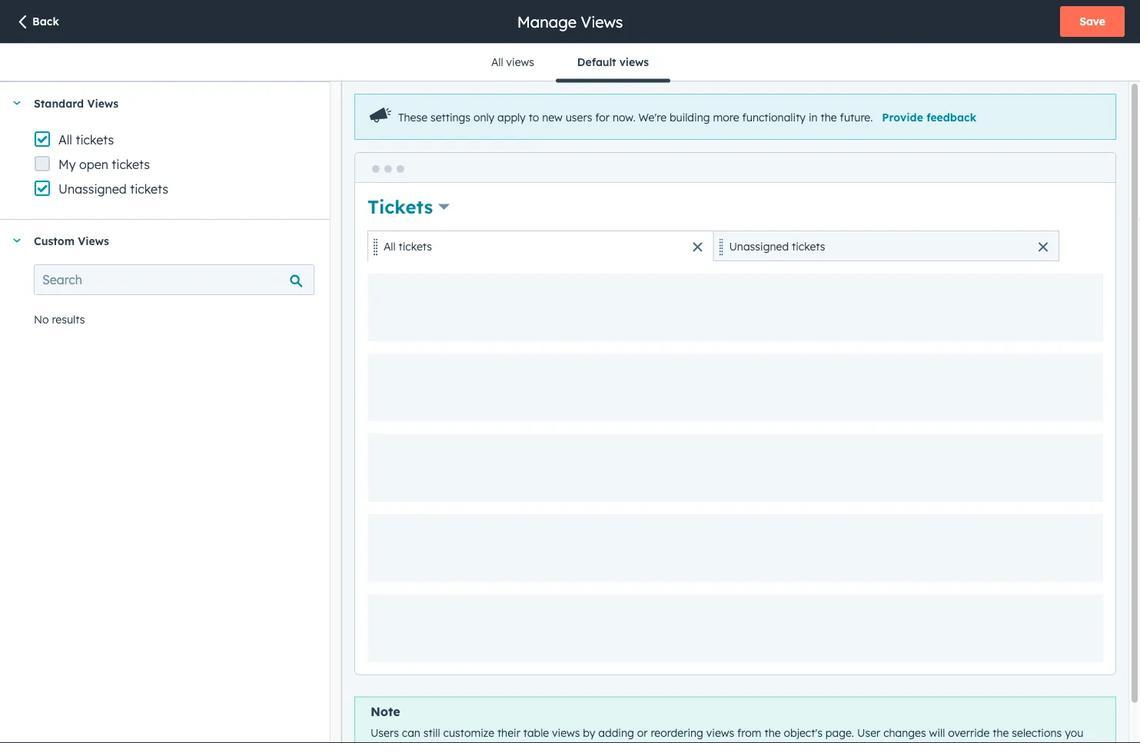 Task type: locate. For each thing, give the bounding box(es) containing it.
1 vertical spatial unassigned tickets
[[730, 240, 826, 253]]

tickets inside button
[[792, 240, 826, 253]]

unassigned tickets
[[58, 182, 168, 197], [730, 240, 826, 253]]

navigation
[[470, 44, 671, 83]]

views right standard in the left of the page
[[87, 96, 119, 110]]

unassigned inside unassigned tickets button
[[730, 240, 789, 253]]

selections
[[1013, 727, 1063, 740]]

more
[[714, 111, 740, 124]]

customize
[[444, 727, 495, 740]]

custom views button
[[0, 220, 315, 262]]

2 caret image from the top
[[12, 239, 22, 243]]

standard views
[[34, 96, 119, 110]]

the right override
[[993, 727, 1010, 740]]

views right default
[[620, 55, 649, 69]]

2 vertical spatial all
[[384, 240, 396, 253]]

0 horizontal spatial the
[[765, 727, 781, 740]]

2 vertical spatial views
[[78, 234, 109, 248]]

can
[[402, 727, 421, 740]]

views left by
[[552, 727, 580, 740]]

1 vertical spatial all tickets
[[384, 240, 432, 253]]

views
[[581, 12, 623, 31], [87, 96, 119, 110], [78, 234, 109, 248]]

user
[[858, 727, 881, 740]]

1 horizontal spatial all tickets
[[384, 240, 432, 253]]

provide feedback
[[883, 111, 977, 124]]

standard views button
[[0, 82, 315, 124]]

custom views
[[34, 234, 109, 248]]

1 vertical spatial caret image
[[12, 239, 22, 243]]

views left from
[[707, 727, 735, 740]]

2 horizontal spatial all
[[491, 55, 504, 69]]

views down 'manage'
[[507, 55, 535, 69]]

object's
[[784, 727, 823, 740]]

1 horizontal spatial all
[[384, 240, 396, 253]]

these
[[398, 111, 428, 124]]

0 vertical spatial unassigned
[[58, 182, 127, 197]]

navigation containing all views
[[470, 44, 671, 83]]

reordering
[[651, 727, 704, 740]]

1 caret image from the top
[[12, 101, 22, 105]]

all tickets inside button
[[384, 240, 432, 253]]

all
[[491, 55, 504, 69], [58, 132, 72, 148], [384, 240, 396, 253]]

the for these
[[821, 111, 838, 124]]

the
[[821, 111, 838, 124], [765, 727, 781, 740], [993, 727, 1010, 740]]

Search search field
[[34, 265, 315, 295]]

caret image for standard
[[12, 101, 22, 105]]

all up the my
[[58, 132, 72, 148]]

building
[[670, 111, 710, 124]]

2 horizontal spatial the
[[993, 727, 1010, 740]]

1 horizontal spatial the
[[821, 111, 838, 124]]

views up default
[[581, 12, 623, 31]]

feedback
[[927, 111, 977, 124]]

the right the in
[[821, 111, 838, 124]]

caret image inside standard views dropdown button
[[12, 101, 22, 105]]

still
[[424, 727, 441, 740]]

0 vertical spatial caret image
[[12, 101, 22, 105]]

no results
[[34, 313, 85, 327]]

0 vertical spatial all tickets
[[58, 132, 114, 148]]

only
[[474, 111, 495, 124]]

default
[[578, 55, 617, 69]]

views inside "button"
[[507, 55, 535, 69]]

new
[[543, 111, 563, 124]]

the for note
[[765, 727, 781, 740]]

all views button
[[470, 44, 556, 81]]

all tickets up open
[[58, 132, 114, 148]]

future.
[[841, 111, 873, 124]]

all tickets
[[58, 132, 114, 148], [384, 240, 432, 253]]

caret image
[[12, 101, 22, 105], [12, 239, 22, 243]]

manage views
[[517, 12, 623, 31]]

unassigned
[[58, 182, 127, 197], [730, 240, 789, 253]]

note users can still customize their table views by adding or reordering views from the object's page. user changes will override the selections you make here.
[[371, 704, 1084, 744]]

views right custom
[[78, 234, 109, 248]]

tickets button
[[368, 194, 450, 220]]

manage
[[517, 12, 577, 31]]

table
[[524, 727, 549, 740]]

here.
[[402, 742, 426, 744]]

default views button
[[556, 44, 671, 83]]

views inside page section element
[[581, 12, 623, 31]]

the right from
[[765, 727, 781, 740]]

1 vertical spatial unassigned
[[730, 240, 789, 253]]

views
[[507, 55, 535, 69], [620, 55, 649, 69], [552, 727, 580, 740], [707, 727, 735, 740]]

note
[[371, 704, 401, 720]]

all tickets down tickets popup button
[[384, 240, 432, 253]]

1 horizontal spatial unassigned
[[730, 240, 789, 253]]

all views
[[491, 55, 535, 69]]

1 vertical spatial views
[[87, 96, 119, 110]]

0 horizontal spatial all tickets
[[58, 132, 114, 148]]

we're
[[639, 111, 667, 124]]

1 vertical spatial all
[[58, 132, 72, 148]]

views inside "dropdown button"
[[78, 234, 109, 248]]

caret image inside custom views "dropdown button"
[[12, 239, 22, 243]]

all inside "button"
[[491, 55, 504, 69]]

all up the only
[[491, 55, 504, 69]]

caret image left standard in the left of the page
[[12, 101, 22, 105]]

for
[[596, 111, 610, 124]]

results
[[52, 313, 85, 327]]

views inside dropdown button
[[87, 96, 119, 110]]

tickets
[[76, 132, 114, 148], [112, 157, 150, 172], [130, 182, 168, 197], [399, 240, 432, 253], [792, 240, 826, 253]]

all down tickets
[[384, 240, 396, 253]]

0 horizontal spatial unassigned tickets
[[58, 182, 168, 197]]

will
[[930, 727, 946, 740]]

0 vertical spatial unassigned tickets
[[58, 182, 168, 197]]

0 vertical spatial all
[[491, 55, 504, 69]]

1 horizontal spatial unassigned tickets
[[730, 240, 826, 253]]

caret image left custom
[[12, 239, 22, 243]]

to
[[529, 111, 539, 124]]

0 vertical spatial views
[[581, 12, 623, 31]]



Task type: vqa. For each thing, say whether or not it's contained in the screenshot.
.
no



Task type: describe. For each thing, give the bounding box(es) containing it.
functionality
[[743, 111, 806, 124]]

or
[[638, 727, 648, 740]]

0 horizontal spatial all
[[58, 132, 72, 148]]

override
[[949, 727, 990, 740]]

changes
[[884, 727, 927, 740]]

these settings only apply to new users for now. we're building more functionality in the future.
[[398, 111, 873, 124]]

in
[[809, 111, 818, 124]]

views for custom views
[[78, 234, 109, 248]]

tickets
[[368, 195, 433, 219]]

page section element
[[0, 0, 1141, 43]]

views for manage views
[[581, 12, 623, 31]]

make
[[371, 742, 399, 744]]

you
[[1066, 727, 1084, 740]]

back
[[32, 15, 59, 28]]

standard
[[34, 96, 84, 110]]

0 horizontal spatial unassigned
[[58, 182, 127, 197]]

save button
[[1061, 6, 1125, 37]]

page.
[[826, 727, 855, 740]]

settings
[[431, 111, 471, 124]]

now.
[[613, 111, 636, 124]]

provide
[[883, 111, 924, 124]]

views for standard views
[[87, 96, 119, 110]]

tickets inside button
[[399, 240, 432, 253]]

open
[[79, 157, 108, 172]]

default views
[[578, 55, 649, 69]]

views inside button
[[620, 55, 649, 69]]

users
[[566, 111, 593, 124]]

my open tickets
[[58, 157, 150, 172]]

save
[[1080, 15, 1106, 28]]

custom
[[34, 234, 75, 248]]

from
[[738, 727, 762, 740]]

back link
[[15, 14, 59, 31]]

all tickets button
[[368, 231, 714, 262]]

unassigned tickets button
[[714, 231, 1060, 262]]

no
[[34, 313, 49, 327]]

unassigned tickets inside button
[[730, 240, 826, 253]]

provide feedback button
[[883, 111, 977, 124]]

caret image for custom
[[12, 239, 22, 243]]

adding
[[599, 727, 635, 740]]

my
[[58, 157, 76, 172]]

all inside button
[[384, 240, 396, 253]]

by
[[583, 727, 596, 740]]

apply
[[498, 111, 526, 124]]

users
[[371, 727, 399, 740]]

their
[[498, 727, 521, 740]]



